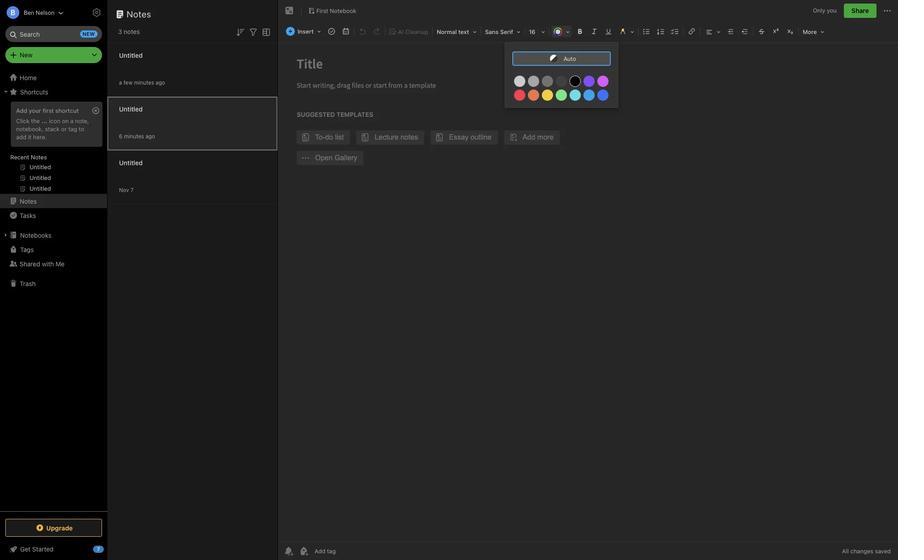Task type: locate. For each thing, give the bounding box(es) containing it.
outdent image
[[739, 25, 752, 38]]

More field
[[800, 25, 828, 38]]

Note Editor text field
[[278, 43, 899, 542]]

all changes saved
[[843, 548, 892, 555]]

1 vertical spatial untitled
[[119, 105, 143, 113]]

ago right few
[[156, 79, 165, 86]]

0 vertical spatial 7
[[131, 187, 134, 193]]

0 vertical spatial ago
[[156, 79, 165, 86]]

notes up the notes
[[127, 9, 151, 19]]

Highlight field
[[616, 25, 638, 38]]

only you
[[814, 7, 838, 14]]

1 vertical spatial notes
[[31, 154, 47, 161]]

ago right 6
[[146, 133, 155, 140]]

notes
[[127, 9, 151, 19], [31, 154, 47, 161], [20, 197, 37, 205]]

Font family field
[[482, 25, 524, 38]]

a
[[119, 79, 122, 86], [70, 117, 74, 124]]

sans
[[485, 28, 499, 35]]

share button
[[845, 4, 877, 18]]

1 untitled from the top
[[119, 51, 143, 59]]

on
[[62, 117, 69, 124]]

untitled down few
[[119, 105, 143, 113]]

first
[[43, 107, 54, 114]]

notes up the tasks
[[20, 197, 37, 205]]

numbered list image
[[655, 25, 668, 38]]

Insert field
[[284, 25, 324, 38]]

tags
[[20, 246, 34, 253]]

2 vertical spatial untitled
[[119, 159, 143, 166]]

0 horizontal spatial 7
[[97, 546, 100, 552]]

tags button
[[0, 242, 107, 257]]

minutes right 6
[[124, 133, 144, 140]]

6
[[119, 133, 123, 140]]

only
[[814, 7, 826, 14]]

notes link
[[0, 194, 107, 208]]

Sort options field
[[235, 26, 246, 38]]

add
[[16, 133, 26, 141]]

task image
[[326, 25, 338, 38]]

1 horizontal spatial 7
[[131, 187, 134, 193]]

tree
[[0, 70, 107, 511]]

1 horizontal spatial a
[[119, 79, 122, 86]]

Add tag field
[[314, 547, 381, 555]]

7
[[131, 187, 134, 193], [97, 546, 100, 552]]

untitled down the notes
[[119, 51, 143, 59]]

a right on
[[70, 117, 74, 124]]

ago
[[156, 79, 165, 86], [146, 133, 155, 140]]

serif
[[501, 28, 514, 35]]

1 vertical spatial a
[[70, 117, 74, 124]]

insert link image
[[686, 25, 699, 38]]

bulleted list image
[[641, 25, 653, 38]]

group containing add your first shortcut
[[0, 99, 107, 198]]

a few minutes ago
[[119, 79, 165, 86]]

group
[[0, 99, 107, 198]]

note,
[[75, 117, 89, 124]]

checklist image
[[670, 25, 682, 38]]

to
[[79, 125, 84, 133]]

Font color field
[[551, 25, 573, 38]]

shortcuts
[[20, 88, 48, 96]]

shortcuts button
[[0, 85, 107, 99]]

1 horizontal spatial ago
[[156, 79, 165, 86]]

untitled for minutes
[[119, 51, 143, 59]]

saved
[[876, 548, 892, 555]]

untitled for ago
[[119, 105, 143, 113]]

a left few
[[119, 79, 122, 86]]

16
[[529, 28, 536, 35]]

minutes right few
[[134, 79, 154, 86]]

more actions image
[[883, 5, 894, 16]]

click to collapse image
[[104, 544, 111, 554]]

insert
[[298, 28, 314, 35]]

first notebook
[[317, 7, 357, 14]]

bold image
[[574, 25, 587, 38]]

strikethrough image
[[756, 25, 769, 38]]

View options field
[[259, 26, 272, 38]]

tree containing home
[[0, 70, 107, 511]]

expand notebooks image
[[2, 232, 9, 239]]

normal text
[[437, 28, 469, 35]]

note window element
[[278, 0, 899, 560]]

0 vertical spatial notes
[[127, 9, 151, 19]]

get started
[[20, 546, 54, 553]]

0 vertical spatial untitled
[[119, 51, 143, 59]]

untitled
[[119, 51, 143, 59], [119, 105, 143, 113], [119, 159, 143, 166]]

home
[[20, 74, 37, 81]]

with
[[42, 260, 54, 268]]

1 vertical spatial minutes
[[124, 133, 144, 140]]

tasks
[[20, 212, 36, 219]]

1 vertical spatial 7
[[97, 546, 100, 552]]

add filters image
[[248, 27, 259, 38]]

first
[[317, 7, 329, 14]]

new search field
[[12, 26, 98, 42]]

more
[[803, 28, 818, 35]]

all
[[843, 548, 850, 555]]

minutes
[[134, 79, 154, 86], [124, 133, 144, 140]]

trash link
[[0, 276, 107, 291]]

your
[[29, 107, 41, 114]]

stack
[[45, 125, 60, 133]]

1 vertical spatial ago
[[146, 133, 155, 140]]

More actions field
[[883, 4, 894, 18]]

underline image
[[603, 25, 615, 38]]

settings image
[[91, 7, 102, 18]]

3 untitled from the top
[[119, 159, 143, 166]]

0 horizontal spatial a
[[70, 117, 74, 124]]

nov
[[119, 187, 129, 193]]

Font size field
[[526, 25, 549, 38]]

0 horizontal spatial ago
[[146, 133, 155, 140]]

7 right nov
[[131, 187, 134, 193]]

ben nelson
[[24, 9, 55, 16]]

3 notes
[[118, 28, 140, 35]]

untitled down 6 minutes ago
[[119, 159, 143, 166]]

notes right recent
[[31, 154, 47, 161]]

2 untitled from the top
[[119, 105, 143, 113]]

7 left click to collapse icon
[[97, 546, 100, 552]]



Task type: describe. For each thing, give the bounding box(es) containing it.
auto button
[[513, 52, 611, 66]]

Alignment field
[[702, 25, 724, 38]]

shortcut
[[55, 107, 79, 114]]

add
[[16, 107, 27, 114]]

nov 7
[[119, 187, 134, 193]]

get
[[20, 546, 30, 553]]

click the ...
[[16, 117, 47, 124]]

7 inside help and learning task checklist field
[[97, 546, 100, 552]]

notebooks link
[[0, 228, 107, 242]]

it
[[28, 133, 31, 141]]

notes inside group
[[31, 154, 47, 161]]

started
[[32, 546, 54, 553]]

tasks button
[[0, 208, 107, 223]]

indent image
[[725, 25, 738, 38]]

sans serif
[[485, 28, 514, 35]]

upgrade button
[[5, 519, 102, 537]]

2 vertical spatial notes
[[20, 197, 37, 205]]

superscript image
[[770, 25, 783, 38]]

new
[[20, 51, 33, 59]]

Help and Learning task checklist field
[[0, 542, 107, 557]]

expand note image
[[284, 5, 295, 16]]

tag
[[68, 125, 77, 133]]

notebook
[[330, 7, 357, 14]]

upgrade
[[46, 524, 73, 532]]

home link
[[0, 70, 107, 85]]

shared
[[20, 260, 40, 268]]

a inside icon on a note, notebook, stack or tag to add it here.
[[70, 117, 74, 124]]

the
[[31, 117, 40, 124]]

...
[[41, 117, 47, 124]]

shared with me
[[20, 260, 65, 268]]

click
[[16, 117, 29, 124]]

normal
[[437, 28, 457, 35]]

3
[[118, 28, 122, 35]]

italic image
[[589, 25, 601, 38]]

few
[[124, 79, 133, 86]]

recent notes
[[10, 154, 47, 161]]

Heading level field
[[434, 25, 480, 38]]

ben
[[24, 9, 34, 16]]

calendar event image
[[340, 25, 352, 38]]

6 minutes ago
[[119, 133, 155, 140]]

0 vertical spatial minutes
[[134, 79, 154, 86]]

text
[[459, 28, 469, 35]]

icon on a note, notebook, stack or tag to add it here.
[[16, 117, 89, 141]]

changes
[[851, 548, 874, 555]]

add a reminder image
[[284, 546, 294, 557]]

add your first shortcut
[[16, 107, 79, 114]]

new button
[[5, 47, 102, 63]]

trash
[[20, 280, 36, 287]]

Search text field
[[12, 26, 96, 42]]

0 vertical spatial a
[[119, 79, 122, 86]]

shared with me link
[[0, 257, 107, 271]]

you
[[828, 7, 838, 14]]

subscript image
[[785, 25, 797, 38]]

auto
[[564, 55, 577, 62]]

nelson
[[36, 9, 55, 16]]

Account field
[[0, 4, 64, 21]]

notebook,
[[16, 125, 43, 133]]

new
[[83, 31, 95, 37]]

first notebook button
[[305, 4, 360, 17]]

here.
[[33, 133, 47, 141]]

me
[[56, 260, 65, 268]]

notebooks
[[20, 231, 52, 239]]

or
[[61, 125, 67, 133]]

notes
[[124, 28, 140, 35]]

recent
[[10, 154, 29, 161]]

Add filters field
[[248, 26, 259, 38]]

share
[[852, 7, 870, 14]]

group inside tree
[[0, 99, 107, 198]]

icon
[[49, 117, 60, 124]]

add tag image
[[299, 546, 309, 557]]



Task type: vqa. For each thing, say whether or not it's contained in the screenshot.
Start writing… 'Text Field'
no



